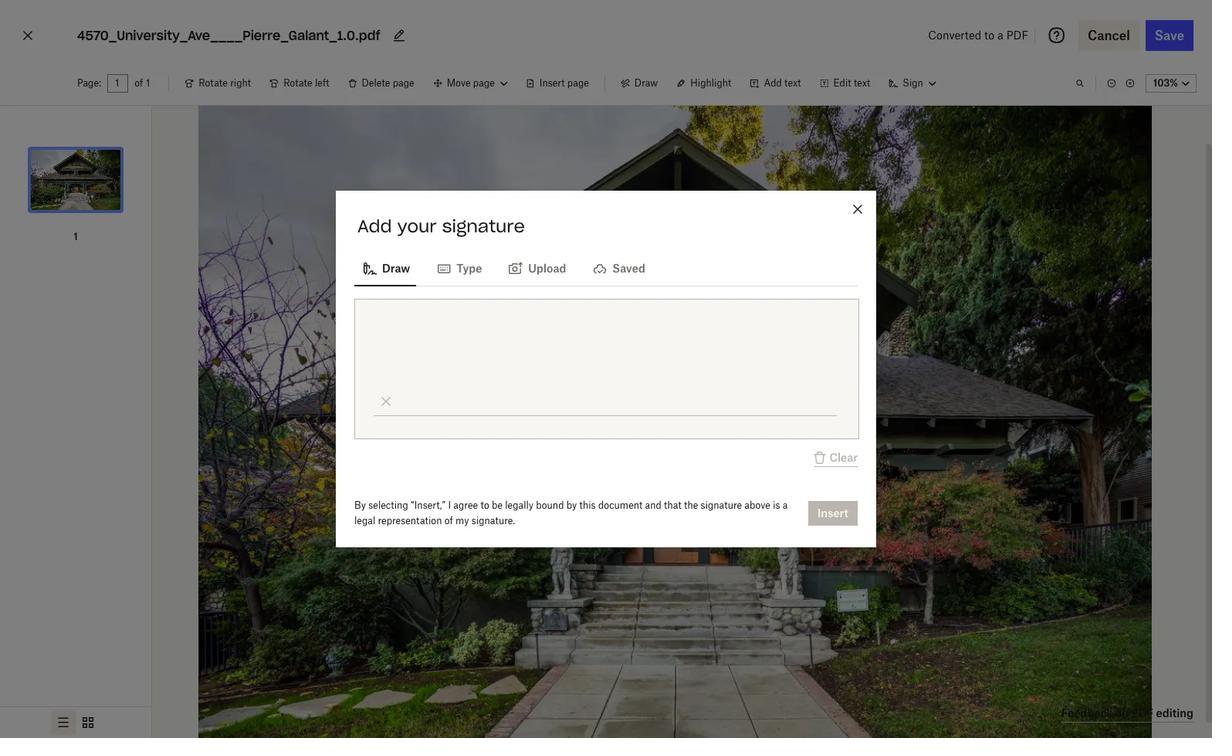 Task type: vqa. For each thing, say whether or not it's contained in the screenshot.
middle Deleted
no



Task type: describe. For each thing, give the bounding box(es) containing it.
bound
[[536, 500, 564, 511]]

rotate for rotate right
[[199, 77, 228, 89]]

add for add your signature
[[358, 215, 392, 237]]

be
[[492, 500, 503, 511]]

1 horizontal spatial a
[[998, 29, 1004, 42]]

edit text button
[[811, 71, 880, 96]]

insert page
[[540, 77, 589, 89]]

delete page
[[362, 77, 414, 89]]

is
[[773, 500, 780, 511]]

draw for tab list containing draw
[[382, 262, 410, 275]]

add text button
[[741, 71, 811, 96]]

rotate left button
[[260, 71, 339, 96]]

signature.
[[472, 515, 515, 527]]

by
[[567, 500, 577, 511]]

rotate left
[[284, 77, 329, 89]]

text for edit text
[[854, 77, 871, 89]]

add your signature
[[358, 215, 525, 237]]

legally
[[505, 500, 534, 511]]

type
[[457, 262, 482, 275]]

the
[[684, 500, 698, 511]]

draw button
[[611, 71, 667, 96]]

document
[[598, 500, 643, 511]]

rotate for rotate left
[[284, 77, 313, 89]]

i
[[448, 500, 451, 511]]

insert page button
[[516, 71, 598, 96]]

your
[[397, 215, 437, 237]]

highlight button
[[667, 71, 741, 96]]

saved
[[613, 262, 645, 275]]

Button to change sidebar grid view to list view radio
[[51, 710, 76, 735]]

agree
[[454, 500, 478, 511]]

0 vertical spatial 1
[[146, 77, 150, 89]]

delete
[[362, 77, 390, 89]]

page for insert page
[[567, 77, 589, 89]]

text for add text
[[785, 77, 801, 89]]

"insert,"
[[411, 500, 446, 511]]

0 vertical spatial of
[[134, 77, 143, 89]]

add for add text
[[764, 77, 782, 89]]

4570_university_ave____pierre_galant_1.0.pdf
[[77, 28, 380, 43]]

edit text
[[834, 77, 871, 89]]

my
[[456, 515, 469, 527]]

add your signature dialog
[[336, 191, 876, 548]]

rotate right button
[[176, 71, 260, 96]]

0 vertical spatial signature
[[442, 215, 525, 237]]



Task type: locate. For each thing, give the bounding box(es) containing it.
draw down your
[[382, 262, 410, 275]]

1 vertical spatial 1
[[74, 231, 78, 242]]

add
[[764, 77, 782, 89], [358, 215, 392, 237]]

and
[[645, 500, 662, 511]]

to left pdf
[[985, 29, 995, 42]]

add left your
[[358, 215, 392, 237]]

a right the is
[[783, 500, 788, 511]]

add inside button
[[764, 77, 782, 89]]

pdf
[[1007, 29, 1029, 42]]

1 vertical spatial add
[[358, 215, 392, 237]]

None number field
[[115, 77, 121, 90]]

legal
[[354, 515, 376, 527]]

0 horizontal spatial signature
[[442, 215, 525, 237]]

of right page:
[[134, 77, 143, 89]]

1 horizontal spatial add
[[764, 77, 782, 89]]

of
[[134, 77, 143, 89], [445, 515, 453, 527]]

1
[[146, 77, 150, 89], [74, 231, 78, 242]]

text
[[785, 77, 801, 89], [854, 77, 871, 89]]

1 page from the left
[[393, 77, 414, 89]]

insert
[[540, 77, 565, 89]]

2 page from the left
[[567, 77, 589, 89]]

text inside button
[[785, 77, 801, 89]]

above
[[745, 500, 771, 511]]

draw for draw button
[[635, 77, 658, 89]]

add right highlight
[[764, 77, 782, 89]]

draw
[[635, 77, 658, 89], [382, 262, 410, 275]]

edit
[[834, 77, 851, 89]]

0 vertical spatial to
[[985, 29, 995, 42]]

signature up type
[[442, 215, 525, 237]]

tab list containing draw
[[354, 249, 858, 286]]

0 horizontal spatial draw
[[382, 262, 410, 275]]

1 horizontal spatial page
[[567, 77, 589, 89]]

of 1
[[134, 77, 150, 89]]

highlight
[[691, 77, 732, 89]]

0 horizontal spatial 1
[[74, 231, 78, 242]]

2 text from the left
[[854, 77, 871, 89]]

1 vertical spatial signature
[[701, 500, 742, 511]]

0 vertical spatial draw
[[635, 77, 658, 89]]

converted to a pdf
[[928, 29, 1029, 42]]

1 vertical spatial of
[[445, 515, 453, 527]]

option group
[[0, 707, 151, 738]]

add text
[[764, 77, 801, 89]]

page right insert
[[567, 77, 589, 89]]

upload
[[528, 262, 566, 275]]

signature right the
[[701, 500, 742, 511]]

1 horizontal spatial signature
[[701, 500, 742, 511]]

draw inside draw button
[[635, 77, 658, 89]]

text left edit
[[785, 77, 801, 89]]

by selecting "insert," i agree to be legally bound by this document and that the signature above is a legal representation of my signature.
[[354, 500, 788, 527]]

rotate left right
[[199, 77, 228, 89]]

page:
[[77, 77, 101, 89]]

page inside "delete page" 'button'
[[393, 77, 414, 89]]

text inside button
[[854, 77, 871, 89]]

rotate
[[199, 77, 228, 89], [284, 77, 313, 89]]

1 inside 'element'
[[74, 231, 78, 242]]

rotate inside button
[[284, 77, 313, 89]]

of left my
[[445, 515, 453, 527]]

0 horizontal spatial of
[[134, 77, 143, 89]]

page inside insert page button
[[567, 77, 589, 89]]

a
[[998, 29, 1004, 42], [783, 500, 788, 511]]

1 horizontal spatial to
[[985, 29, 995, 42]]

to inside by selecting "insert," i agree to be legally bound by this document and that the signature above is a legal representation of my signature.
[[481, 500, 489, 511]]

draw left highlight button
[[635, 77, 658, 89]]

Button to change sidebar list view to grid view radio
[[76, 710, 100, 735]]

this
[[580, 500, 596, 511]]

1 horizontal spatial rotate
[[284, 77, 313, 89]]

0 horizontal spatial page
[[393, 77, 414, 89]]

right
[[230, 77, 251, 89]]

1 horizontal spatial text
[[854, 77, 871, 89]]

cancel image
[[19, 23, 37, 48]]

0 horizontal spatial text
[[785, 77, 801, 89]]

0 horizontal spatial add
[[358, 215, 392, 237]]

1 vertical spatial draw
[[382, 262, 410, 275]]

selecting
[[368, 500, 408, 511]]

signature inside by selecting "insert," i agree to be legally bound by this document and that the signature above is a legal representation of my signature.
[[701, 500, 742, 511]]

by
[[354, 500, 366, 511]]

draw inside tab list
[[382, 262, 410, 275]]

0 vertical spatial add
[[764, 77, 782, 89]]

tab list inside add your signature dialog
[[354, 249, 858, 286]]

1 text from the left
[[785, 77, 801, 89]]

to left be
[[481, 500, 489, 511]]

converted
[[928, 29, 982, 42]]

rotate right
[[199, 77, 251, 89]]

rotate left "left" at the left of page
[[284, 77, 313, 89]]

0 horizontal spatial rotate
[[199, 77, 228, 89]]

add inside dialog
[[358, 215, 392, 237]]

1 horizontal spatial 1
[[146, 77, 150, 89]]

page
[[393, 77, 414, 89], [567, 77, 589, 89]]

page for delete page
[[393, 77, 414, 89]]

signature
[[442, 215, 525, 237], [701, 500, 742, 511]]

0 horizontal spatial a
[[783, 500, 788, 511]]

tab list
[[354, 249, 858, 286]]

1 vertical spatial to
[[481, 500, 489, 511]]

page right 'delete'
[[393, 77, 414, 89]]

left
[[315, 77, 329, 89]]

a left pdf
[[998, 29, 1004, 42]]

delete page button
[[339, 71, 424, 96]]

a inside by selecting "insert," i agree to be legally bound by this document and that the signature above is a legal representation of my signature.
[[783, 500, 788, 511]]

page 1. selected thumbnail preview element
[[26, 118, 125, 245]]

0 horizontal spatial to
[[481, 500, 489, 511]]

to
[[985, 29, 995, 42], [481, 500, 489, 511]]

1 vertical spatial a
[[783, 500, 788, 511]]

of inside by selecting "insert," i agree to be legally bound by this document and that the signature above is a legal representation of my signature.
[[445, 515, 453, 527]]

0 vertical spatial a
[[998, 29, 1004, 42]]

that
[[664, 500, 682, 511]]

rotate inside "button"
[[199, 77, 228, 89]]

2 rotate from the left
[[284, 77, 313, 89]]

text right edit
[[854, 77, 871, 89]]

representation
[[378, 515, 442, 527]]

1 horizontal spatial draw
[[635, 77, 658, 89]]

1 horizontal spatial of
[[445, 515, 453, 527]]

1 rotate from the left
[[199, 77, 228, 89]]



